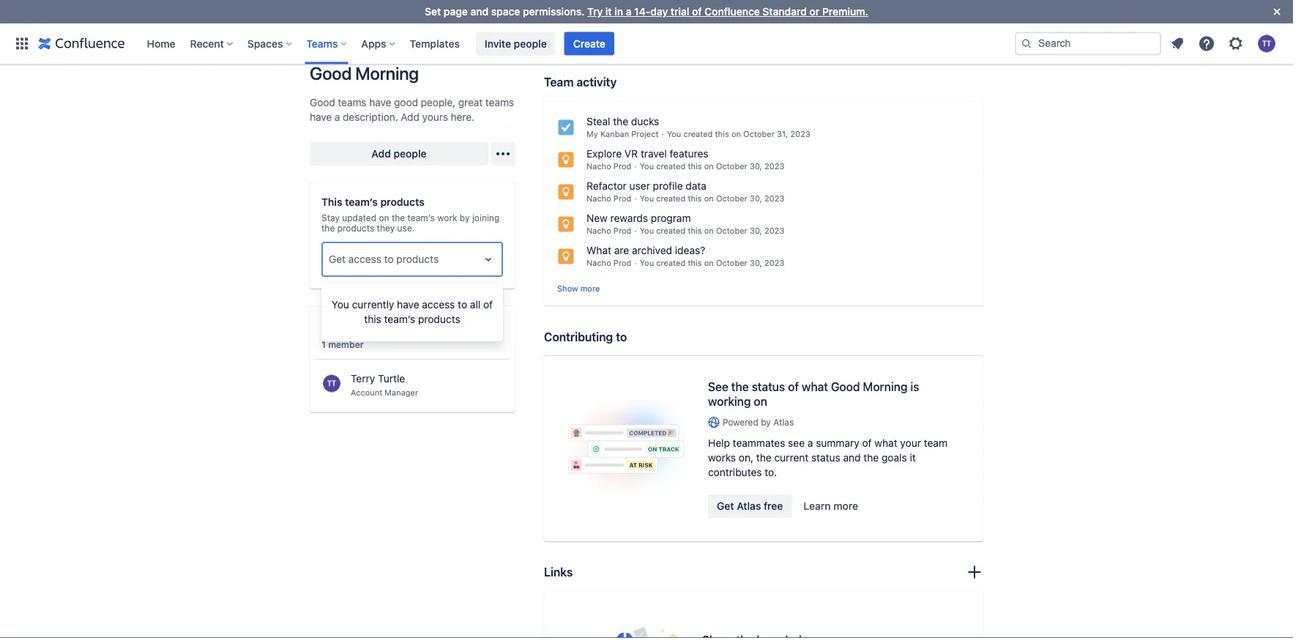 Task type: vqa. For each thing, say whether or not it's contained in the screenshot.
Spaces popup button
yes



Task type: describe. For each thing, give the bounding box(es) containing it.
team's inside you currently have access to all of this team's products
[[384, 313, 415, 325]]

on,
[[739, 452, 754, 464]]

created for profile
[[657, 194, 686, 203]]

appswitcher icon image
[[13, 35, 31, 52]]

open image
[[480, 251, 497, 268]]

get for get access to products
[[329, 253, 346, 265]]

create
[[573, 37, 606, 49]]

currently
[[352, 299, 394, 311]]

works
[[708, 452, 736, 464]]

what inside see the status of what good morning is working on
[[802, 380, 828, 394]]

atlas inside get atlas free button
[[737, 500, 761, 512]]

members
[[322, 319, 368, 331]]

this for explore vr travel features
[[688, 162, 702, 171]]

my kanban project
[[587, 129, 659, 139]]

vr
[[625, 148, 638, 160]]

see
[[788, 437, 805, 449]]

good for good teams have good people, great teams have a description. add yours here.
[[310, 96, 335, 108]]

0 vertical spatial to
[[384, 253, 394, 265]]

powered by atlas
[[723, 417, 794, 427]]

member
[[328, 339, 364, 349]]

ducks
[[631, 115, 660, 127]]

features
[[670, 148, 709, 160]]

notification icon image
[[1169, 35, 1187, 52]]

good inside see the status of what good morning is working on
[[831, 380, 860, 394]]

get atlas free button
[[708, 494, 792, 518]]

2023 for data
[[765, 194, 785, 203]]

use.
[[397, 223, 415, 233]]

prod for vr
[[614, 162, 632, 171]]

this team's products stay updated on the team's work by joining the products they use.
[[322, 196, 500, 233]]

see the status of what good morning is working on
[[708, 380, 920, 408]]

people for add people
[[394, 148, 427, 160]]

add inside good teams have good people, great teams have a description. add yours here.
[[401, 111, 420, 123]]

this for new rewards program
[[688, 226, 702, 236]]

you created this on october 31, 2023
[[667, 129, 811, 139]]

good for good morning
[[310, 63, 352, 84]]

or
[[810, 5, 820, 18]]

get atlas free
[[717, 500, 783, 512]]

atlas image
[[708, 416, 720, 428]]

good teams have good people, great teams have a description. add yours here.
[[310, 96, 514, 123]]

try
[[588, 5, 603, 18]]

add people
[[372, 148, 427, 160]]

and inside help teammates see a summary of what your team works on, the current status and the goals it contributes to.
[[844, 452, 861, 464]]

the down teammates
[[757, 452, 772, 464]]

what inside help teammates see a summary of what your team works on, the current status and the goals it contributes to.
[[875, 437, 898, 449]]

home link
[[142, 32, 180, 55]]

the left goals
[[864, 452, 879, 464]]

on for what are archived ideas?
[[705, 258, 714, 268]]

teams button
[[302, 32, 353, 55]]

good
[[394, 96, 418, 108]]

steal the ducks
[[587, 115, 660, 127]]

working
[[708, 394, 751, 408]]

banner containing home
[[0, 23, 1294, 64]]

explore
[[587, 148, 622, 160]]

recent
[[190, 37, 224, 49]]

create link
[[565, 32, 615, 55]]

invite people
[[485, 37, 547, 49]]

show
[[557, 283, 578, 293]]

2023 for features
[[765, 162, 785, 171]]

templates
[[410, 37, 460, 49]]

prod for are
[[614, 258, 632, 268]]

this for refactor user profile data
[[688, 194, 702, 203]]

current
[[775, 452, 809, 464]]

to.
[[765, 466, 777, 478]]

this inside you currently have access to all of this team's products
[[364, 313, 382, 325]]

more for learn more
[[834, 500, 859, 512]]

0 vertical spatial access
[[349, 253, 382, 265]]

a inside help teammates see a summary of what your team works on, the current status and the goals it contributes to.
[[808, 437, 813, 449]]

teams
[[306, 37, 338, 49]]

yours
[[422, 111, 448, 123]]

templates link
[[406, 32, 464, 55]]

nacho for explore
[[587, 162, 611, 171]]

it inside help teammates see a summary of what your team works on, the current status and the goals it contributes to.
[[910, 452, 916, 464]]

you created this on october 30, 2023 for ideas?
[[640, 258, 785, 268]]

they
[[377, 223, 395, 233]]

created for program
[[657, 226, 686, 236]]

program
[[651, 212, 691, 224]]

user
[[630, 180, 650, 192]]

all
[[470, 299, 481, 311]]

spaces button
[[243, 32, 298, 55]]

0 vertical spatial team's
[[345, 196, 378, 208]]

links
[[544, 565, 573, 579]]

teammates
[[733, 437, 786, 449]]

3 you created this on october 30, 2023 from the top
[[640, 226, 785, 236]]

30, for features
[[750, 162, 762, 171]]

help icon image
[[1198, 35, 1216, 52]]

of inside help teammates see a summary of what your team works on, the current status and the goals it contributes to.
[[863, 437, 872, 449]]

access inside you currently have access to all of this team's products
[[422, 299, 455, 311]]

this
[[322, 196, 342, 208]]

updated
[[342, 212, 377, 223]]

to inside you currently have access to all of this team's products
[[458, 299, 467, 311]]

status inside see the status of what good morning is working on
[[752, 380, 785, 394]]

archived
[[632, 244, 673, 256]]

by inside this team's products stay updated on the team's work by joining the products they use.
[[460, 212, 470, 223]]

set page and space permissions. try it in a 14-day trial of confluence standard or premium.
[[425, 5, 869, 18]]

nacho for refactor
[[587, 194, 611, 203]]

help teammates see a summary of what your team works on, the current status and the goals it contributes to.
[[708, 437, 948, 478]]

team
[[924, 437, 948, 449]]

global element
[[9, 23, 1012, 64]]

get access to products
[[329, 253, 439, 265]]

nacho for new
[[587, 226, 611, 236]]

0 vertical spatial it
[[606, 5, 612, 18]]

the down this
[[322, 223, 335, 233]]

confluence
[[705, 5, 760, 18]]

31,
[[777, 129, 788, 139]]

are
[[614, 244, 629, 256]]

is
[[911, 380, 920, 394]]

profile
[[653, 180, 683, 192]]

on for refactor user profile data
[[705, 194, 714, 203]]

refactor
[[587, 180, 627, 192]]

october for ideas?
[[716, 258, 748, 268]]

description.
[[343, 111, 398, 123]]

a for have
[[335, 111, 340, 123]]

help
[[708, 437, 730, 449]]

in
[[615, 5, 623, 18]]

steal
[[587, 115, 611, 127]]

invite
[[485, 37, 511, 49]]

this for what are archived ideas?
[[688, 258, 702, 268]]

turtle
[[378, 373, 405, 385]]

spaces
[[247, 37, 283, 49]]

on for steal the ducks
[[732, 129, 741, 139]]

space
[[491, 5, 520, 18]]

nacho for what
[[587, 258, 611, 268]]

0 horizontal spatial have
[[310, 111, 332, 123]]

terry turtle account manager
[[351, 373, 418, 397]]

created for travel
[[657, 162, 686, 171]]

powered
[[723, 417, 759, 427]]

contributing
[[544, 330, 613, 344]]

the right updated on the left
[[392, 212, 405, 223]]



Task type: locate. For each thing, give the bounding box(es) containing it.
0 horizontal spatial to
[[384, 253, 394, 265]]

morning left is
[[863, 380, 908, 394]]

data
[[686, 180, 707, 192]]

1 vertical spatial add
[[372, 148, 391, 160]]

settings icon image
[[1228, 35, 1245, 52]]

1 horizontal spatial teams
[[486, 96, 514, 108]]

you down refactor user profile data
[[640, 194, 654, 203]]

good up powered by atlas link
[[831, 380, 860, 394]]

more right show
[[581, 283, 600, 293]]

good morning
[[310, 63, 419, 84]]

0 horizontal spatial a
[[335, 111, 340, 123]]

status down summary at the right bottom
[[812, 452, 841, 464]]

0 vertical spatial good
[[310, 63, 352, 84]]

you inside you currently have access to all of this team's products
[[332, 299, 349, 311]]

to right the contributing
[[616, 330, 627, 344]]

the up working
[[732, 380, 749, 394]]

explore vr travel features
[[587, 148, 709, 160]]

team's up updated on the left
[[345, 196, 378, 208]]

get down contributes
[[717, 500, 734, 512]]

see
[[708, 380, 729, 394]]

status inside help teammates see a summary of what your team works on, the current status and the goals it contributes to.
[[812, 452, 841, 464]]

great
[[458, 96, 483, 108]]

this for steal the ducks
[[715, 129, 729, 139]]

prod for rewards
[[614, 226, 632, 236]]

1 vertical spatial by
[[761, 417, 771, 427]]

0 vertical spatial get
[[329, 253, 346, 265]]

search image
[[1021, 38, 1033, 49]]

of inside see the status of what good morning is working on
[[788, 380, 799, 394]]

0 horizontal spatial status
[[752, 380, 785, 394]]

2 vertical spatial to
[[616, 330, 627, 344]]

on up data
[[705, 162, 714, 171]]

a right see on the bottom right of the page
[[808, 437, 813, 449]]

1 vertical spatial morning
[[863, 380, 908, 394]]

and down summary at the right bottom
[[844, 452, 861, 464]]

it down your
[[910, 452, 916, 464]]

created
[[684, 129, 713, 139], [657, 162, 686, 171], [657, 194, 686, 203], [657, 226, 686, 236], [657, 258, 686, 268]]

3 nacho prod from the top
[[587, 226, 632, 236]]

good down teams dropdown button at the top left
[[310, 63, 352, 84]]

this
[[715, 129, 729, 139], [688, 162, 702, 171], [688, 194, 702, 203], [688, 226, 702, 236], [688, 258, 702, 268], [364, 313, 382, 325]]

1 horizontal spatial morning
[[863, 380, 908, 394]]

what are archived ideas?
[[587, 244, 706, 256]]

joining
[[472, 212, 500, 223]]

the up my kanban project
[[613, 115, 629, 127]]

rewards
[[611, 212, 648, 224]]

2 nacho from the top
[[587, 194, 611, 203]]

teams right great
[[486, 96, 514, 108]]

on
[[732, 129, 741, 139], [705, 162, 714, 171], [705, 194, 714, 203], [379, 212, 389, 223], [705, 226, 714, 236], [705, 258, 714, 268], [754, 394, 768, 408]]

team's left work
[[408, 212, 435, 223]]

nacho prod for new
[[587, 226, 632, 236]]

you for program
[[640, 226, 654, 236]]

prod down are
[[614, 258, 632, 268]]

0 horizontal spatial teams
[[338, 96, 367, 108]]

nacho prod down 'refactor'
[[587, 194, 632, 203]]

stay
[[322, 212, 340, 223]]

people
[[514, 37, 547, 49], [394, 148, 427, 160]]

status
[[752, 380, 785, 394], [812, 452, 841, 464]]

1 vertical spatial atlas
[[737, 500, 761, 512]]

morning inside see the status of what good morning is working on
[[863, 380, 908, 394]]

summary
[[816, 437, 860, 449]]

people inside invite people button
[[514, 37, 547, 49]]

add inside button
[[372, 148, 391, 160]]

4 prod from the top
[[614, 258, 632, 268]]

1 vertical spatial get
[[717, 500, 734, 512]]

1 horizontal spatial by
[[761, 417, 771, 427]]

ideas?
[[675, 244, 706, 256]]

of up the powered by atlas
[[788, 380, 799, 394]]

2 teams from the left
[[486, 96, 514, 108]]

nacho down new
[[587, 226, 611, 236]]

1 vertical spatial to
[[458, 299, 467, 311]]

contributing to
[[544, 330, 627, 344]]

30, for data
[[750, 194, 762, 203]]

have inside you currently have access to all of this team's products
[[397, 299, 419, 311]]

nacho prod down the what
[[587, 258, 632, 268]]

get inside get atlas free button
[[717, 500, 734, 512]]

free
[[764, 500, 783, 512]]

on up ideas?
[[705, 226, 714, 236]]

1 30, from the top
[[750, 162, 762, 171]]

0 horizontal spatial it
[[606, 5, 612, 18]]

of
[[692, 5, 702, 18], [483, 299, 493, 311], [788, 380, 799, 394], [863, 437, 872, 449]]

created down the program at the top
[[657, 226, 686, 236]]

products
[[381, 196, 425, 208], [337, 223, 374, 233], [397, 253, 439, 265], [418, 313, 461, 325]]

0 vertical spatial a
[[626, 5, 632, 18]]

1 horizontal spatial get
[[717, 500, 734, 512]]

by
[[460, 212, 470, 223], [761, 417, 771, 427]]

add down good
[[401, 111, 420, 123]]

of right summary at the right bottom
[[863, 437, 872, 449]]

set
[[425, 5, 441, 18]]

good inside good teams have good people, great teams have a description. add yours here.
[[310, 96, 335, 108]]

0 horizontal spatial what
[[802, 380, 828, 394]]

2 you created this on october 30, 2023 from the top
[[640, 194, 785, 203]]

nacho
[[587, 162, 611, 171], [587, 194, 611, 203], [587, 226, 611, 236], [587, 258, 611, 268]]

team's down currently at the top left of page
[[384, 313, 415, 325]]

a right in
[[626, 5, 632, 18]]

you up features at the top right of page
[[667, 129, 681, 139]]

you down the what are archived ideas?
[[640, 258, 654, 268]]

learn more button
[[795, 494, 867, 518]]

get down stay
[[329, 253, 346, 265]]

on down data
[[705, 194, 714, 203]]

this left 31,
[[715, 129, 729, 139]]

14-
[[634, 5, 651, 18]]

created down profile on the top
[[657, 194, 686, 203]]

what
[[587, 244, 612, 256]]

by right work
[[460, 212, 470, 223]]

have up the description.
[[369, 96, 391, 108]]

by up teammates
[[761, 417, 771, 427]]

what up goals
[[875, 437, 898, 449]]

4 nacho from the top
[[587, 258, 611, 268]]

created up profile on the top
[[657, 162, 686, 171]]

prod down rewards
[[614, 226, 632, 236]]

it left in
[[606, 5, 612, 18]]

1 member
[[322, 339, 364, 349]]

have
[[369, 96, 391, 108], [310, 111, 332, 123], [397, 299, 419, 311]]

2023
[[791, 129, 811, 139], [765, 162, 785, 171], [765, 194, 785, 203], [765, 226, 785, 236], [765, 258, 785, 268]]

access left all
[[422, 299, 455, 311]]

you created this on october 30, 2023 for features
[[640, 162, 785, 171]]

learn more
[[804, 500, 859, 512]]

to down they
[[384, 253, 394, 265]]

a
[[626, 5, 632, 18], [335, 111, 340, 123], [808, 437, 813, 449]]

new
[[587, 212, 608, 224]]

teams up the description.
[[338, 96, 367, 108]]

people for invite people
[[514, 37, 547, 49]]

team's
[[345, 196, 378, 208], [408, 212, 435, 223], [384, 313, 415, 325]]

1 horizontal spatial what
[[875, 437, 898, 449]]

1 vertical spatial it
[[910, 452, 916, 464]]

you created this on october 30, 2023 for data
[[640, 194, 785, 203]]

atlas inside powered by atlas link
[[774, 417, 794, 427]]

0 vertical spatial have
[[369, 96, 391, 108]]

good down good morning
[[310, 96, 335, 108]]

you created this on october 30, 2023 down data
[[640, 194, 785, 203]]

and right page
[[471, 5, 489, 18]]

apps
[[361, 37, 386, 49]]

add link image
[[966, 563, 984, 581]]

new rewards program
[[587, 212, 691, 224]]

permissions.
[[523, 5, 585, 18]]

contributes
[[708, 466, 762, 478]]

1 nacho prod from the top
[[587, 162, 632, 171]]

have for currently
[[397, 299, 419, 311]]

1 horizontal spatial people
[[514, 37, 547, 49]]

on up the powered by atlas
[[754, 394, 768, 408]]

2 horizontal spatial to
[[616, 330, 627, 344]]

2 vertical spatial good
[[831, 380, 860, 394]]

team activity
[[544, 75, 617, 89]]

you for archived
[[640, 258, 654, 268]]

people inside add people button
[[394, 148, 427, 160]]

1 horizontal spatial add
[[401, 111, 420, 123]]

nacho prod for what
[[587, 258, 632, 268]]

1 vertical spatial a
[[335, 111, 340, 123]]

30, for ideas?
[[750, 258, 762, 268]]

2 30, from the top
[[750, 194, 762, 203]]

powered by atlas link
[[708, 416, 960, 428]]

you created this on october 30, 2023
[[640, 162, 785, 171], [640, 194, 785, 203], [640, 226, 785, 236], [640, 258, 785, 268]]

to left all
[[458, 299, 467, 311]]

you for travel
[[640, 162, 654, 171]]

the inside see the status of what good morning is working on
[[732, 380, 749, 394]]

prod
[[614, 162, 632, 171], [614, 194, 632, 203], [614, 226, 632, 236], [614, 258, 632, 268]]

nacho prod for explore
[[587, 162, 632, 171]]

0 vertical spatial atlas
[[774, 417, 794, 427]]

you for ducks
[[667, 129, 681, 139]]

standard
[[763, 5, 807, 18]]

1 vertical spatial more
[[834, 500, 859, 512]]

here.
[[451, 111, 475, 123]]

nacho down 'refactor'
[[587, 194, 611, 203]]

0 vertical spatial add
[[401, 111, 420, 123]]

0 vertical spatial what
[[802, 380, 828, 394]]

you down new rewards program
[[640, 226, 654, 236]]

you created this on october 30, 2023 up ideas?
[[640, 226, 785, 236]]

prod down 'refactor'
[[614, 194, 632, 203]]

terry
[[351, 373, 375, 385]]

confluence image
[[38, 35, 125, 52], [38, 35, 125, 52]]

refactor user profile data
[[587, 180, 707, 192]]

4 nacho prod from the top
[[587, 258, 632, 268]]

4 30, from the top
[[750, 258, 762, 268]]

invite people button
[[476, 32, 556, 55]]

october for features
[[716, 162, 748, 171]]

1 vertical spatial access
[[422, 299, 455, 311]]

on inside this team's products stay updated on the team's work by joining the products they use.
[[379, 212, 389, 223]]

kanban
[[601, 129, 629, 139]]

access down they
[[349, 253, 382, 265]]

1 teams from the left
[[338, 96, 367, 108]]

1 prod from the top
[[614, 162, 632, 171]]

a inside good teams have good people, great teams have a description. add yours here.
[[335, 111, 340, 123]]

1 you created this on october 30, 2023 from the top
[[640, 162, 785, 171]]

1 horizontal spatial atlas
[[774, 417, 794, 427]]

people,
[[421, 96, 456, 108]]

2 vertical spatial a
[[808, 437, 813, 449]]

show more link
[[557, 283, 600, 294]]

this down features at the top right of page
[[688, 162, 702, 171]]

october
[[744, 129, 775, 139], [716, 162, 748, 171], [716, 194, 748, 203], [716, 226, 748, 236], [716, 258, 748, 268]]

on for new rewards program
[[705, 226, 714, 236]]

atlas left free
[[737, 500, 761, 512]]

on down ideas?
[[705, 258, 714, 268]]

0 horizontal spatial more
[[581, 283, 600, 293]]

1 horizontal spatial more
[[834, 500, 859, 512]]

actions image
[[494, 145, 512, 163]]

nacho down explore
[[587, 162, 611, 171]]

travel
[[641, 148, 667, 160]]

0 horizontal spatial add
[[372, 148, 391, 160]]

people down good teams have good people, great teams have a description. add yours here.
[[394, 148, 427, 160]]

add people button
[[310, 142, 489, 166]]

more inside button
[[834, 500, 859, 512]]

prod for user
[[614, 194, 632, 203]]

you created this on october 30, 2023 down ideas?
[[640, 258, 785, 268]]

2023 for ideas?
[[765, 258, 785, 268]]

Search field
[[1015, 32, 1162, 55]]

1 vertical spatial what
[[875, 437, 898, 449]]

2 vertical spatial have
[[397, 299, 419, 311]]

0 horizontal spatial atlas
[[737, 500, 761, 512]]

have right currently at the top left of page
[[397, 299, 419, 311]]

of right all
[[483, 299, 493, 311]]

on for explore vr travel features
[[705, 162, 714, 171]]

of inside you currently have access to all of this team's products
[[483, 299, 493, 311]]

morning down apps popup button
[[355, 63, 419, 84]]

1 horizontal spatial to
[[458, 299, 467, 311]]

0 horizontal spatial access
[[349, 253, 382, 265]]

4 you created this on october 30, 2023 from the top
[[640, 258, 785, 268]]

prod down vr
[[614, 162, 632, 171]]

banner
[[0, 23, 1294, 64]]

on inside see the status of what good morning is working on
[[754, 394, 768, 408]]

this down currently at the top left of page
[[364, 313, 382, 325]]

0 vertical spatial and
[[471, 5, 489, 18]]

work
[[438, 212, 457, 223]]

1 vertical spatial and
[[844, 452, 861, 464]]

october for data
[[716, 194, 748, 203]]

you up members
[[332, 299, 349, 311]]

to
[[384, 253, 394, 265], [458, 299, 467, 311], [616, 330, 627, 344]]

1 nacho from the top
[[587, 162, 611, 171]]

1 horizontal spatial have
[[369, 96, 391, 108]]

created for ducks
[[684, 129, 713, 139]]

2 horizontal spatial a
[[808, 437, 813, 449]]

0 vertical spatial morning
[[355, 63, 419, 84]]

created down archived
[[657, 258, 686, 268]]

you down explore vr travel features
[[640, 162, 654, 171]]

1 vertical spatial good
[[310, 96, 335, 108]]

nacho prod down new
[[587, 226, 632, 236]]

get for get atlas free
[[717, 500, 734, 512]]

of right the trial
[[692, 5, 702, 18]]

3 prod from the top
[[614, 226, 632, 236]]

project
[[632, 129, 659, 139]]

what up powered by atlas link
[[802, 380, 828, 394]]

atlas up see on the bottom right of the page
[[774, 417, 794, 427]]

have for teams
[[369, 96, 391, 108]]

nacho down the what
[[587, 258, 611, 268]]

account
[[351, 388, 383, 397]]

0 vertical spatial by
[[460, 212, 470, 223]]

this down data
[[688, 194, 702, 203]]

0 horizontal spatial people
[[394, 148, 427, 160]]

home
[[147, 37, 176, 49]]

1 horizontal spatial it
[[910, 452, 916, 464]]

2 horizontal spatial have
[[397, 299, 419, 311]]

more for show more
[[581, 283, 600, 293]]

add
[[401, 111, 420, 123], [372, 148, 391, 160]]

my
[[587, 129, 598, 139]]

people right invite
[[514, 37, 547, 49]]

add down the description.
[[372, 148, 391, 160]]

apps button
[[357, 32, 401, 55]]

created for archived
[[657, 258, 686, 268]]

2 prod from the top
[[614, 194, 632, 203]]

0 vertical spatial more
[[581, 283, 600, 293]]

status up the powered by atlas
[[752, 380, 785, 394]]

on left use.
[[379, 212, 389, 223]]

you for profile
[[640, 194, 654, 203]]

show more
[[557, 283, 600, 293]]

you created this on october 30, 2023 up data
[[640, 162, 785, 171]]

this down ideas?
[[688, 258, 702, 268]]

1 vertical spatial status
[[812, 452, 841, 464]]

a for in
[[626, 5, 632, 18]]

try it in a 14-day trial of confluence standard or premium. link
[[588, 5, 869, 18]]

1 horizontal spatial status
[[812, 452, 841, 464]]

0 horizontal spatial get
[[329, 253, 346, 265]]

0 horizontal spatial by
[[460, 212, 470, 223]]

0 horizontal spatial and
[[471, 5, 489, 18]]

0 vertical spatial status
[[752, 380, 785, 394]]

products inside you currently have access to all of this team's products
[[418, 313, 461, 325]]

1 vertical spatial people
[[394, 148, 427, 160]]

more right learn
[[834, 500, 859, 512]]

on left 31,
[[732, 129, 741, 139]]

1 vertical spatial team's
[[408, 212, 435, 223]]

1
[[322, 339, 326, 349]]

trial
[[671, 5, 690, 18]]

nacho prod for refactor
[[587, 194, 632, 203]]

close image
[[1269, 3, 1286, 21]]

your profile and preferences image
[[1259, 35, 1276, 52]]

goals
[[882, 452, 907, 464]]

recent button
[[186, 32, 239, 55]]

this up ideas?
[[688, 226, 702, 236]]

created up features at the top right of page
[[684, 129, 713, 139]]

0 horizontal spatial morning
[[355, 63, 419, 84]]

0 vertical spatial people
[[514, 37, 547, 49]]

your
[[901, 437, 922, 449]]

1 horizontal spatial and
[[844, 452, 861, 464]]

nacho prod down explore
[[587, 162, 632, 171]]

3 nacho from the top
[[587, 226, 611, 236]]

1 vertical spatial have
[[310, 111, 332, 123]]

2 vertical spatial team's
[[384, 313, 415, 325]]

1 horizontal spatial access
[[422, 299, 455, 311]]

a left the description.
[[335, 111, 340, 123]]

2 nacho prod from the top
[[587, 194, 632, 203]]

have left the description.
[[310, 111, 332, 123]]

1 horizontal spatial a
[[626, 5, 632, 18]]

3 30, from the top
[[750, 226, 762, 236]]



